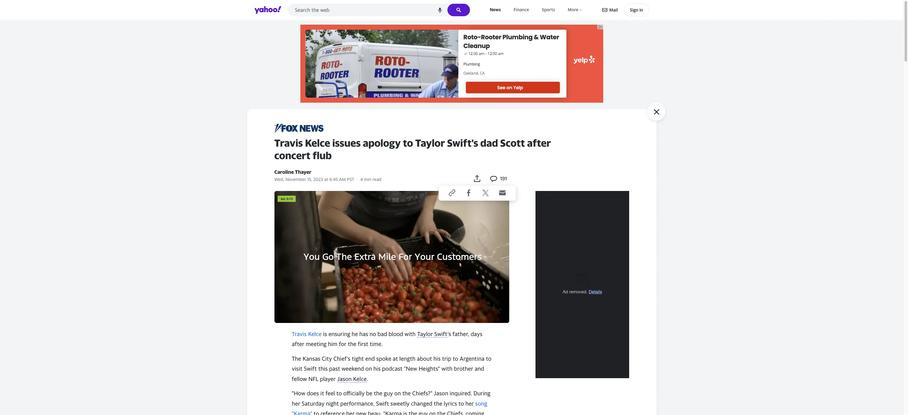 Task type: vqa. For each thing, say whether or not it's contained in the screenshot.
after in Travis Kelce issues apology to Taylor Swift's dad Scott after concert flub
yes



Task type: locate. For each thing, give the bounding box(es) containing it.
swift down guy
[[376, 401, 389, 407]]

thayer
[[295, 169, 312, 175]]

at up podcast
[[393, 356, 398, 362]]

read
[[373, 177, 382, 182]]

swift
[[304, 366, 317, 373], [376, 401, 389, 407]]

song
[[476, 401, 488, 407]]

does
[[307, 391, 319, 397]]

0 vertical spatial his
[[434, 356, 441, 362]]

1 vertical spatial swift
[[376, 401, 389, 407]]

1 vertical spatial advertisement region
[[536, 191, 629, 379]]

advertisement region
[[300, 25, 604, 103], [536, 191, 629, 379]]

0 vertical spatial at
[[324, 177, 328, 182]]

the kansas city chief's tight end spoke at length about his trip to argentina to visit swift this past weekend on his podcast "new heights" with brother and fellow nfl player
[[292, 356, 492, 383]]

heights"
[[419, 366, 440, 373]]

has
[[360, 331, 368, 338]]

at inside the kansas city chief's tight end spoke at length about his trip to argentina to visit swift this past weekend on his podcast "new heights" with brother and fellow nfl player
[[393, 356, 398, 362]]

his down spoke
[[374, 366, 381, 373]]

he
[[352, 331, 358, 338]]

kelce left "is"
[[308, 331, 322, 338]]

15,
[[307, 177, 312, 182]]

travis for travis kelce issues apology to taylor swift's dad scott after concert flub
[[274, 137, 303, 149]]

to right argentina
[[486, 356, 492, 362]]

trip
[[442, 356, 452, 362]]

swift down kansas
[[304, 366, 317, 373]]

father,
[[453, 331, 470, 338]]

"how does it feel to officially be the guy on the chiefs?" jason inquired. during her saturday night performance, swift sweetly changed the lyrics to her
[[292, 391, 491, 407]]

toolbar
[[603, 3, 649, 17]]

the
[[292, 356, 301, 362]]

"new
[[404, 366, 417, 373]]

her
[[292, 401, 300, 407], [466, 401, 474, 407]]

1 horizontal spatial after
[[527, 137, 551, 149]]

on right guy
[[395, 391, 401, 397]]

at
[[324, 177, 328, 182], [393, 356, 398, 362]]

about
[[417, 356, 432, 362]]

0 horizontal spatial on
[[366, 366, 372, 373]]

191 link
[[490, 174, 507, 183]]

0 vertical spatial swift
[[304, 366, 317, 373]]

feel
[[326, 391, 335, 397]]

after down travis kelce link
[[292, 341, 305, 348]]

None search field
[[288, 4, 470, 18]]

song "karma"
[[292, 401, 488, 416]]

's father, days after meeting him for the first time.
[[292, 331, 483, 348]]

brother
[[454, 366, 474, 373]]

1 vertical spatial kelce
[[308, 331, 322, 338]]

his left trip
[[434, 356, 441, 362]]

on up '.'
[[366, 366, 372, 373]]

tight
[[352, 356, 364, 362]]

after
[[527, 137, 551, 149], [292, 341, 305, 348]]

news link
[[489, 6, 502, 14]]

after right scott at the right
[[527, 137, 551, 149]]

advertisement region inside travis kelce issues apology to taylor swift's dad scott after concert flub article
[[536, 191, 629, 379]]

travis for travis kelce is ensuring he has no bad blood with
[[292, 331, 307, 338]]

flub
[[313, 150, 332, 162]]

no
[[370, 331, 376, 338]]

swift inside the kansas city chief's tight end spoke at length about his trip to argentina to visit swift this past weekend on his podcast "new heights" with brother and fellow nfl player
[[304, 366, 317, 373]]

0 vertical spatial advertisement region
[[300, 25, 604, 103]]

travis up meeting
[[292, 331, 307, 338]]

with down trip
[[442, 366, 453, 373]]

her left song
[[466, 401, 474, 407]]

scott
[[501, 137, 525, 149]]

1 horizontal spatial on
[[395, 391, 401, 397]]

more button
[[567, 6, 584, 14]]

kelce
[[305, 137, 330, 149], [308, 331, 322, 338]]

to right trip
[[453, 356, 458, 362]]

on inside the kansas city chief's tight end spoke at length about his trip to argentina to visit swift this past weekend on his podcast "new heights" with brother and fellow nfl player
[[366, 366, 372, 373]]

travis
[[274, 137, 303, 149], [292, 331, 307, 338]]

0 vertical spatial after
[[527, 137, 551, 149]]

1 vertical spatial after
[[292, 341, 305, 348]]

0 vertical spatial kelce
[[305, 137, 330, 149]]

travis up concert
[[274, 137, 303, 149]]

1 vertical spatial on
[[395, 391, 401, 397]]

finance
[[514, 7, 529, 12]]

player iframe element
[[274, 191, 509, 323]]

travis inside travis kelce issues apology to taylor swift's dad scott after concert flub
[[274, 137, 303, 149]]

0 horizontal spatial after
[[292, 341, 305, 348]]

0 vertical spatial with
[[405, 331, 416, 338]]

with right blood
[[405, 331, 416, 338]]

toolbar containing mail
[[603, 3, 649, 17]]

on inside "how does it feel to officially be the guy on the chiefs?" jason inquired. during her saturday night performance, swift sweetly changed the lyrics to her
[[395, 391, 401, 397]]

191
[[500, 176, 507, 182]]

night
[[326, 401, 339, 407]]

0 vertical spatial travis
[[274, 137, 303, 149]]

the down jason
[[434, 401, 443, 407]]

with
[[405, 331, 416, 338], [442, 366, 453, 373]]

to
[[403, 137, 413, 149], [453, 356, 458, 362], [486, 356, 492, 362], [337, 391, 342, 397], [459, 401, 464, 407]]

1 horizontal spatial at
[[393, 356, 398, 362]]

this
[[318, 366, 328, 373]]

1 vertical spatial at
[[393, 356, 398, 362]]

2023
[[314, 177, 323, 182]]

1 vertical spatial his
[[374, 366, 381, 373]]

0 vertical spatial on
[[366, 366, 372, 373]]

mail link
[[603, 4, 618, 16]]

1 horizontal spatial with
[[442, 366, 453, 373]]

0 horizontal spatial swift
[[304, 366, 317, 373]]

meeting
[[306, 341, 327, 348]]

and
[[475, 366, 484, 373]]

0 horizontal spatial her
[[292, 401, 300, 407]]

kelce for is
[[308, 331, 322, 338]]

concert
[[274, 150, 311, 162]]

inquired.
[[450, 391, 472, 397]]

1 vertical spatial travis
[[292, 331, 307, 338]]

the
[[348, 341, 357, 348], [374, 391, 383, 397], [403, 391, 411, 397], [434, 401, 443, 407]]

1 horizontal spatial swift
[[376, 401, 389, 407]]

to left taylor at the left
[[403, 137, 413, 149]]

her down "how
[[292, 401, 300, 407]]

at left 6:45
[[324, 177, 328, 182]]

ensuring
[[329, 331, 350, 338]]

travis kelce link
[[292, 331, 322, 338]]

1 horizontal spatial her
[[466, 401, 474, 407]]

visit
[[292, 366, 303, 373]]

song "karma" link
[[292, 401, 488, 416]]

the right for
[[348, 341, 357, 348]]

on
[[366, 366, 372, 373], [395, 391, 401, 397]]

0 horizontal spatial at
[[324, 177, 328, 182]]

1 vertical spatial with
[[442, 366, 453, 373]]

saturday
[[302, 401, 325, 407]]

his
[[434, 356, 441, 362], [374, 366, 381, 373]]

kelce inside travis kelce issues apology to taylor swift's dad scott after concert flub
[[305, 137, 330, 149]]

kelce up flub
[[305, 137, 330, 149]]

the inside 's father, days after meeting him for the first time.
[[348, 341, 357, 348]]



Task type: describe. For each thing, give the bounding box(es) containing it.
issues
[[333, 137, 361, 149]]

apology
[[363, 137, 401, 149]]

be
[[366, 391, 373, 397]]

caroline
[[274, 169, 294, 175]]

sweetly
[[391, 401, 410, 407]]

it
[[321, 391, 324, 397]]

2 her from the left
[[466, 401, 474, 407]]

officially
[[344, 391, 365, 397]]

spoke
[[377, 356, 392, 362]]

kelce for issues
[[305, 137, 330, 149]]

0 horizontal spatial his
[[374, 366, 381, 373]]

swift's
[[447, 137, 478, 149]]

am
[[339, 177, 346, 182]]

finance link
[[513, 6, 531, 14]]

sign
[[630, 7, 639, 12]]

time.
[[370, 341, 383, 348]]

chiefs?"
[[413, 391, 433, 397]]

sports
[[542, 7, 555, 12]]

"karma"
[[292, 411, 312, 416]]

after inside travis kelce issues apology to taylor swift's dad scott after concert flub
[[527, 137, 551, 149]]

to down inquired.
[[459, 401, 464, 407]]

6:45
[[330, 177, 338, 182]]

's
[[448, 331, 451, 338]]

4
[[361, 177, 363, 182]]

the right be
[[374, 391, 383, 397]]

dad
[[481, 137, 498, 149]]

kansas
[[303, 356, 321, 362]]

with inside the kansas city chief's tight end spoke at length about his trip to argentina to visit swift this past weekend on his podcast "new heights" with brother and fellow nfl player
[[442, 366, 453, 373]]

·
[[357, 177, 358, 182]]

1 her from the left
[[292, 401, 300, 407]]

guy
[[384, 391, 393, 397]]

fox news image
[[274, 124, 324, 133]]

during
[[474, 391, 491, 397]]

jason
[[434, 391, 449, 397]]

player
[[320, 376, 336, 383]]

travis kelce is ensuring he has no bad blood with
[[292, 331, 417, 338]]

him
[[328, 341, 338, 348]]

performance,
[[341, 401, 375, 407]]

swift inside "how does it feel to officially be the guy on the chiefs?" jason inquired. during her saturday night performance, swift sweetly changed the lyrics to her
[[376, 401, 389, 407]]

lyrics
[[444, 401, 457, 407]]

argentina
[[460, 356, 485, 362]]

past
[[329, 366, 340, 373]]

in
[[640, 7, 644, 12]]

to inside travis kelce issues apology to taylor swift's dad scott after concert flub
[[403, 137, 413, 149]]

taylor
[[415, 137, 445, 149]]

sign in
[[630, 7, 644, 12]]

chief's
[[334, 356, 351, 362]]

more
[[568, 7, 579, 12]]

for
[[339, 341, 347, 348]]

nfl
[[309, 376, 319, 383]]

after inside 's father, days after meeting him for the first time.
[[292, 341, 305, 348]]

1 horizontal spatial his
[[434, 356, 441, 362]]

Search query text field
[[288, 4, 470, 16]]

november
[[286, 177, 306, 182]]

bad
[[378, 331, 387, 338]]

fellow
[[292, 376, 307, 383]]

podcast
[[382, 366, 403, 373]]

to right feel
[[337, 391, 342, 397]]

is
[[323, 331, 327, 338]]

changed
[[411, 401, 433, 407]]

at inside caroline thayer wed, november 15, 2023 at 6:45 am pst · 4 min read
[[324, 177, 328, 182]]

pst
[[347, 177, 354, 182]]

blood
[[389, 331, 403, 338]]

the up the sweetly
[[403, 391, 411, 397]]

sports link
[[541, 6, 557, 14]]

first
[[358, 341, 369, 348]]

wed,
[[274, 177, 284, 182]]

news
[[490, 7, 501, 12]]

sign in link
[[624, 3, 649, 17]]

days
[[471, 331, 483, 338]]

travis kelce issues apology to taylor swift's dad scott after concert flub article
[[274, 124, 636, 416]]

.
[[367, 376, 369, 383]]

caroline thayer wed, november 15, 2023 at 6:45 am pst · 4 min read
[[274, 169, 382, 182]]

end
[[366, 356, 375, 362]]

length
[[400, 356, 416, 362]]

travis kelce issues apology to taylor swift's dad scott after concert flub
[[274, 137, 551, 162]]

min
[[364, 177, 372, 182]]

mail
[[610, 7, 618, 12]]

search image
[[456, 7, 461, 12]]

city
[[322, 356, 332, 362]]

0 horizontal spatial with
[[405, 331, 416, 338]]

weekend
[[342, 366, 364, 373]]

"how
[[292, 391, 306, 397]]



